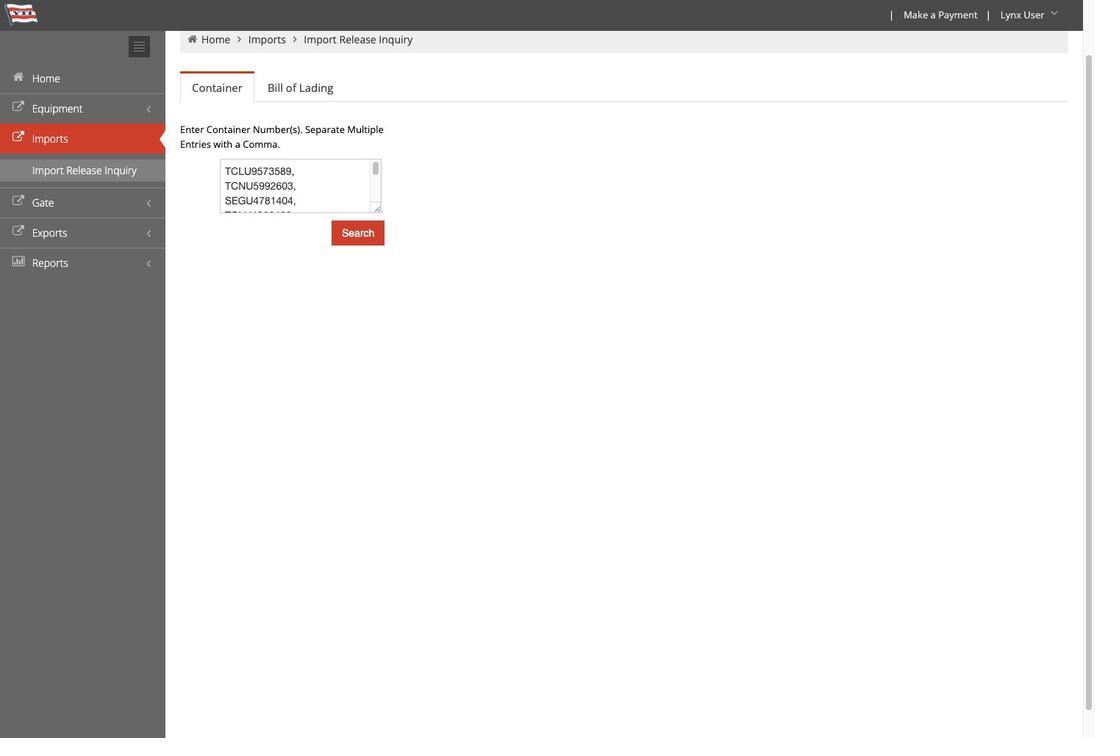 Task type: describe. For each thing, give the bounding box(es) containing it.
exports link
[[0, 218, 166, 248]]

import for the topmost import release inquiry link
[[304, 32, 337, 46]]

import for the bottommost import release inquiry link
[[32, 163, 64, 177]]

reports link
[[0, 248, 166, 278]]

gate
[[32, 196, 54, 210]]

lynx
[[1001, 8, 1022, 21]]

1 angle right image from the left
[[233, 34, 246, 44]]

0 vertical spatial container
[[192, 80, 243, 95]]

container inside enter container number(s).  separate multiple entries with a comma.
[[207, 123, 251, 136]]

home inside 'link'
[[32, 71, 60, 85]]

number(s).
[[253, 123, 303, 136]]

with
[[214, 138, 233, 151]]

user
[[1025, 8, 1045, 21]]

0 vertical spatial imports
[[249, 32, 286, 46]]

multiple
[[348, 123, 384, 136]]

external link image for equipment
[[11, 102, 26, 113]]

inquiry for the bottommost import release inquiry link
[[105, 163, 137, 177]]

of
[[286, 80, 297, 95]]

comma.
[[243, 138, 280, 151]]

enter
[[180, 123, 204, 136]]

1 vertical spatial import release inquiry link
[[0, 160, 166, 182]]

bill
[[268, 80, 283, 95]]

angle down image
[[1048, 8, 1063, 18]]

make
[[905, 8, 929, 21]]

release for the topmost import release inquiry link
[[340, 32, 377, 46]]

1 vertical spatial imports link
[[0, 124, 166, 154]]

release for the bottommost import release inquiry link
[[66, 163, 102, 177]]

reports
[[32, 256, 68, 270]]

payment
[[939, 8, 979, 21]]

0 horizontal spatial home link
[[0, 63, 166, 93]]

0 vertical spatial home link
[[202, 32, 231, 46]]



Task type: locate. For each thing, give the bounding box(es) containing it.
home right home image on the left top of page
[[202, 32, 231, 46]]

0 horizontal spatial |
[[890, 8, 895, 21]]

0 vertical spatial a
[[931, 8, 937, 21]]

entries
[[180, 138, 211, 151]]

bar chart image
[[11, 257, 26, 267]]

1 vertical spatial external link image
[[11, 227, 26, 237]]

| left lynx
[[987, 8, 992, 21]]

external link image inside equipment link
[[11, 102, 26, 113]]

0 horizontal spatial import release inquiry
[[32, 163, 137, 177]]

make a payment
[[905, 8, 979, 21]]

search
[[342, 227, 375, 239]]

0 vertical spatial imports link
[[249, 32, 286, 46]]

0 horizontal spatial import
[[32, 163, 64, 177]]

0 horizontal spatial a
[[235, 138, 241, 151]]

1 vertical spatial import release inquiry
[[32, 163, 137, 177]]

0 vertical spatial import release inquiry link
[[304, 32, 413, 46]]

angle right image up of
[[289, 34, 302, 44]]

lynx user
[[1001, 8, 1045, 21]]

home link
[[202, 32, 231, 46], [0, 63, 166, 93]]

0 horizontal spatial home
[[32, 71, 60, 85]]

1 horizontal spatial a
[[931, 8, 937, 21]]

0 vertical spatial external link image
[[11, 102, 26, 113]]

home
[[202, 32, 231, 46], [32, 71, 60, 85]]

0 horizontal spatial imports link
[[0, 124, 166, 154]]

imports link up bill
[[249, 32, 286, 46]]

external link image inside exports link
[[11, 227, 26, 237]]

home image
[[11, 72, 26, 82]]

| left make
[[890, 8, 895, 21]]

external link image left gate
[[11, 196, 26, 207]]

1 horizontal spatial release
[[340, 32, 377, 46]]

angle right image right home image on the left top of page
[[233, 34, 246, 44]]

imports
[[249, 32, 286, 46], [32, 132, 68, 146]]

enter container number(s).  separate multiple entries with a comma.
[[180, 123, 384, 151]]

0 vertical spatial import
[[304, 32, 337, 46]]

bill of lading
[[268, 80, 334, 95]]

gate link
[[0, 188, 166, 218]]

equipment
[[32, 102, 83, 116]]

1 vertical spatial a
[[235, 138, 241, 151]]

0 vertical spatial external link image
[[11, 132, 26, 143]]

1 horizontal spatial home link
[[202, 32, 231, 46]]

import release inquiry link up lading
[[304, 32, 413, 46]]

0 horizontal spatial import release inquiry link
[[0, 160, 166, 182]]

1 horizontal spatial angle right image
[[289, 34, 302, 44]]

container up enter
[[192, 80, 243, 95]]

2 external link image from the top
[[11, 227, 26, 237]]

inquiry
[[379, 32, 413, 46], [105, 163, 137, 177]]

0 vertical spatial import release inquiry
[[304, 32, 413, 46]]

lading
[[299, 80, 334, 95]]

import release inquiry
[[304, 32, 413, 46], [32, 163, 137, 177]]

imports down equipment
[[32, 132, 68, 146]]

import release inquiry link up gate link
[[0, 160, 166, 182]]

1 horizontal spatial imports link
[[249, 32, 286, 46]]

imports up bill
[[249, 32, 286, 46]]

container link
[[180, 74, 255, 102]]

2 angle right image from the left
[[289, 34, 302, 44]]

0 vertical spatial home
[[202, 32, 231, 46]]

external link image
[[11, 102, 26, 113], [11, 196, 26, 207]]

external link image for imports
[[11, 132, 26, 143]]

import release inquiry for the bottommost import release inquiry link
[[32, 163, 137, 177]]

1 vertical spatial container
[[207, 123, 251, 136]]

0 horizontal spatial release
[[66, 163, 102, 177]]

1 horizontal spatial import release inquiry
[[304, 32, 413, 46]]

bill of lading link
[[256, 73, 345, 102]]

import release inquiry for the topmost import release inquiry link
[[304, 32, 413, 46]]

1 horizontal spatial |
[[987, 8, 992, 21]]

external link image up bar chart icon
[[11, 227, 26, 237]]

external link image down home icon
[[11, 102, 26, 113]]

0 horizontal spatial inquiry
[[105, 163, 137, 177]]

2 | from the left
[[987, 8, 992, 21]]

1 vertical spatial imports
[[32, 132, 68, 146]]

equipment link
[[0, 93, 166, 124]]

a
[[931, 8, 937, 21], [235, 138, 241, 151]]

0 horizontal spatial angle right image
[[233, 34, 246, 44]]

1 horizontal spatial inquiry
[[379, 32, 413, 46]]

import
[[304, 32, 337, 46], [32, 163, 64, 177]]

external link image for exports
[[11, 227, 26, 237]]

release
[[340, 32, 377, 46], [66, 163, 102, 177]]

2 external link image from the top
[[11, 196, 26, 207]]

1 vertical spatial home link
[[0, 63, 166, 93]]

import release inquiry up lading
[[304, 32, 413, 46]]

lynx user link
[[995, 0, 1068, 31]]

0 vertical spatial inquiry
[[379, 32, 413, 46]]

import up lading
[[304, 32, 337, 46]]

a inside enter container number(s).  separate multiple entries with a comma.
[[235, 138, 241, 151]]

1 vertical spatial import
[[32, 163, 64, 177]]

import release inquiry up gate link
[[32, 163, 137, 177]]

1 vertical spatial inquiry
[[105, 163, 137, 177]]

container up with
[[207, 123, 251, 136]]

imports link
[[249, 32, 286, 46], [0, 124, 166, 154]]

separate
[[305, 123, 345, 136]]

1 vertical spatial release
[[66, 163, 102, 177]]

1 vertical spatial external link image
[[11, 196, 26, 207]]

1 | from the left
[[890, 8, 895, 21]]

home right home icon
[[32, 71, 60, 85]]

None text field
[[220, 159, 382, 213]]

make a payment link
[[898, 0, 984, 31]]

1 horizontal spatial imports
[[249, 32, 286, 46]]

1 external link image from the top
[[11, 132, 26, 143]]

external link image
[[11, 132, 26, 143], [11, 227, 26, 237]]

inquiry for the topmost import release inquiry link
[[379, 32, 413, 46]]

home link right home image on the left top of page
[[202, 32, 231, 46]]

home image
[[186, 34, 199, 44]]

0 horizontal spatial imports
[[32, 132, 68, 146]]

import release inquiry link
[[304, 32, 413, 46], [0, 160, 166, 182]]

1 external link image from the top
[[11, 102, 26, 113]]

imports link down equipment
[[0, 124, 166, 154]]

|
[[890, 8, 895, 21], [987, 8, 992, 21]]

a right with
[[235, 138, 241, 151]]

1 horizontal spatial import
[[304, 32, 337, 46]]

angle right image
[[233, 34, 246, 44], [289, 34, 302, 44]]

external link image inside gate link
[[11, 196, 26, 207]]

external link image down home icon
[[11, 132, 26, 143]]

search button
[[332, 221, 385, 246]]

exports
[[32, 226, 67, 240]]

import up gate
[[32, 163, 64, 177]]

container
[[192, 80, 243, 95], [207, 123, 251, 136]]

home link up equipment
[[0, 63, 166, 93]]

1 horizontal spatial import release inquiry link
[[304, 32, 413, 46]]

1 vertical spatial home
[[32, 71, 60, 85]]

0 vertical spatial release
[[340, 32, 377, 46]]

a right make
[[931, 8, 937, 21]]

external link image for gate
[[11, 196, 26, 207]]

1 horizontal spatial home
[[202, 32, 231, 46]]



Task type: vqa. For each thing, say whether or not it's contained in the screenshot.
the Location: activate to sort column ascending "COLUMN HEADER"
no



